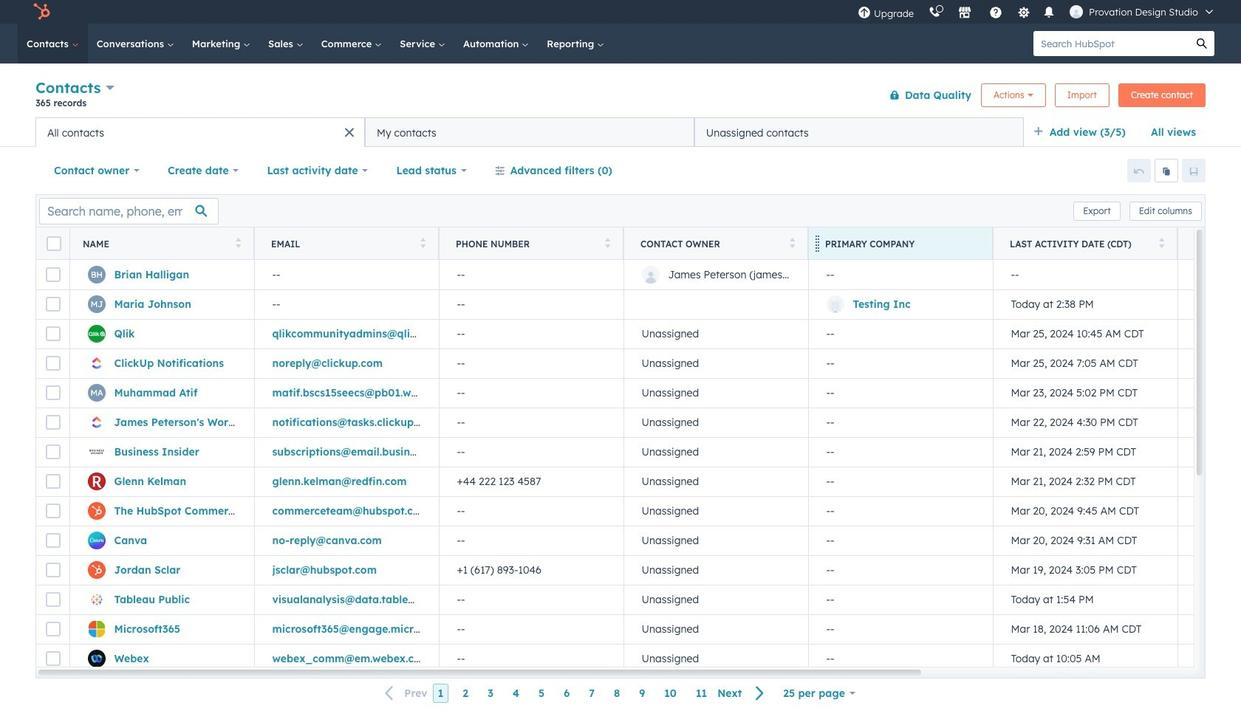 Task type: locate. For each thing, give the bounding box(es) containing it.
3 press to sort. image from the left
[[605, 238, 611, 248]]

Search name, phone, email addresses, or company search field
[[39, 198, 219, 224]]

menu
[[851, 0, 1224, 24]]

2 press to sort. image from the left
[[420, 238, 426, 248]]

pagination navigation
[[377, 684, 774, 704]]

1 press to sort. image from the left
[[235, 238, 241, 248]]

press to sort. element
[[235, 238, 241, 250], [420, 238, 426, 250], [605, 238, 611, 250], [790, 238, 795, 250], [1160, 238, 1165, 250]]

5 press to sort. element from the left
[[1160, 238, 1165, 250]]

4 press to sort. image from the left
[[790, 238, 795, 248]]

Search HubSpot search field
[[1034, 31, 1190, 56]]

press to sort. image
[[235, 238, 241, 248], [420, 238, 426, 248], [605, 238, 611, 248], [790, 238, 795, 248]]

banner
[[35, 76, 1207, 118]]

2 press to sort. element from the left
[[420, 238, 426, 250]]

press to sort. image for 4th 'press to sort.' element from right
[[420, 238, 426, 248]]

column header
[[809, 228, 994, 260]]



Task type: describe. For each thing, give the bounding box(es) containing it.
press to sort. image
[[1160, 238, 1165, 248]]

press to sort. image for 3rd 'press to sort.' element from the left
[[605, 238, 611, 248]]

marketplaces image
[[959, 7, 972, 20]]

press to sort. image for 5th 'press to sort.' element from right
[[235, 238, 241, 248]]

james peterson image
[[1071, 5, 1084, 18]]

4 press to sort. element from the left
[[790, 238, 795, 250]]

1 press to sort. element from the left
[[235, 238, 241, 250]]

3 press to sort. element from the left
[[605, 238, 611, 250]]

press to sort. image for fourth 'press to sort.' element
[[790, 238, 795, 248]]



Task type: vqa. For each thing, say whether or not it's contained in the screenshot.
4th Press to sort. ELEMENT from the left
yes



